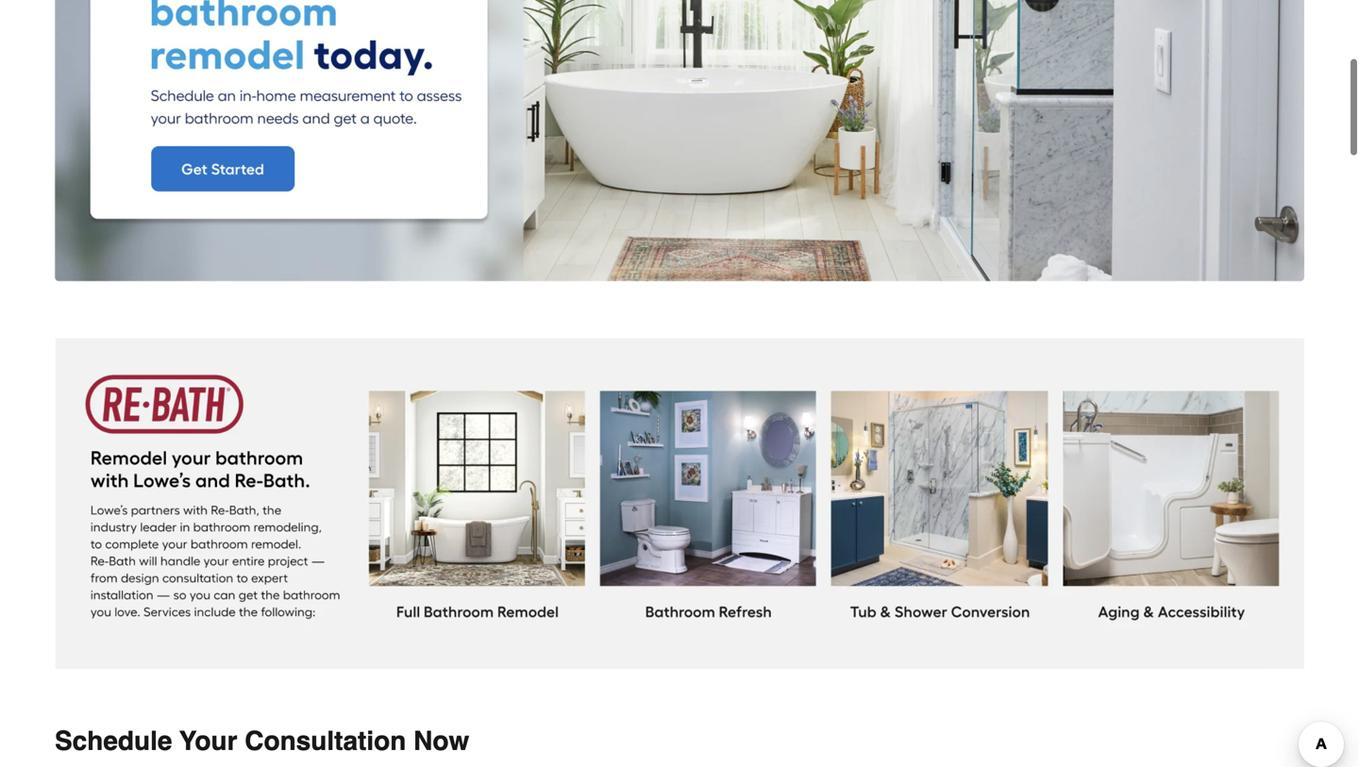 Task type: locate. For each thing, give the bounding box(es) containing it.
start your bathroom remodel today. schedule an in-home measurement and get a quote. image
[[55, 0, 1304, 282]]

schedule
[[55, 726, 172, 757]]

consultation
[[245, 726, 406, 757]]

your
[[179, 726, 237, 757]]

remodel your bathroom with lowe's and re-bath, the industry leader in bathroom remodeling. image
[[55, 338, 1304, 670]]



Task type: vqa. For each thing, say whether or not it's contained in the screenshot.
home accessibility installation programs
no



Task type: describe. For each thing, give the bounding box(es) containing it.
schedule your consultation now
[[55, 726, 469, 757]]

now
[[414, 726, 469, 757]]



